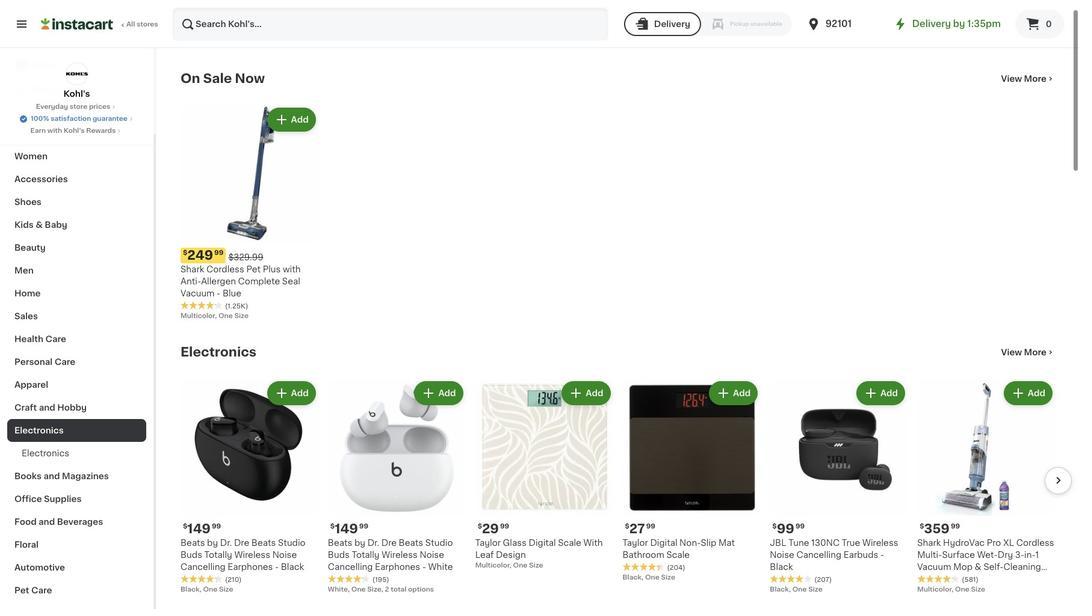 Task type: locate. For each thing, give the bounding box(es) containing it.
99 inside $ 29 99
[[500, 524, 510, 530]]

totally up (195)
[[352, 551, 380, 560]]

2 earphones from the left
[[375, 563, 420, 572]]

4 beats from the left
[[399, 539, 423, 548]]

product group containing 359
[[918, 379, 1055, 595]]

and up office supplies
[[44, 473, 60, 481]]

one inside the taylor glass digital scale with leaf design multicolor, one size
[[513, 563, 528, 569]]

wireless inside jbl tune 130nc true wireless noise cancelling earbuds - black
[[863, 539, 899, 548]]

1 horizontal spatial cordless
[[1017, 539, 1055, 548]]

electronics link up magazines
[[7, 443, 146, 465]]

delivery for delivery by 1:35pm
[[913, 19, 951, 28]]

1 horizontal spatial multicolor,
[[475, 563, 512, 569]]

2 item carousel region from the top
[[164, 374, 1072, 600]]

(207)
[[815, 577, 832, 584]]

$ 249 99
[[183, 249, 224, 262]]

black, for 27
[[623, 575, 644, 581]]

lists link
[[7, 102, 146, 126]]

shark
[[181, 265, 204, 274], [918, 539, 941, 548]]

shop
[[34, 61, 56, 70]]

99 up tune
[[796, 524, 805, 530]]

shoes link
[[7, 191, 146, 214]]

one down (581)
[[956, 587, 970, 593]]

149 for beats by dr. dre beats studio buds totally wireless noise cancelling earphones - black
[[187, 523, 211, 536]]

size for 27
[[661, 575, 676, 581]]

2 taylor from the left
[[475, 539, 501, 548]]

add button
[[268, 109, 315, 131], [268, 383, 315, 404], [416, 383, 462, 404], [563, 383, 610, 404], [711, 383, 757, 404], [858, 383, 904, 404], [1005, 383, 1052, 404]]

non-
[[680, 539, 701, 548]]

130nc
[[812, 539, 840, 548]]

0 vertical spatial multicolor, one size
[[181, 313, 249, 320]]

noise inside the beats by dr. dre beats studio buds totally wireless noise cancelling earphones - black
[[273, 551, 297, 560]]

add for beats by dr. dre beats studio buds totally wireless noise cancelling earphones - black
[[291, 389, 309, 398]]

92101 button
[[807, 7, 879, 41]]

care
[[45, 335, 66, 344], [55, 358, 75, 367], [31, 587, 52, 595]]

with right "earn"
[[47, 128, 62, 134]]

2 black from the left
[[770, 563, 793, 572]]

2 digital from the left
[[529, 539, 556, 548]]

product group containing 249
[[181, 105, 318, 321]]

instacart logo image
[[41, 17, 113, 31]]

electronics down craft and hobby
[[14, 427, 64, 435]]

99 up beats by dr. dre beats studio buds totally wireless noise cancelling earphones - white at the left
[[359, 524, 369, 530]]

design
[[496, 551, 526, 560]]

food and beverages link
[[7, 511, 146, 534]]

2 horizontal spatial noise
[[770, 551, 795, 560]]

kids
[[14, 221, 34, 229]]

1 horizontal spatial &
[[975, 563, 982, 572]]

cancelling
[[797, 551, 842, 560], [181, 563, 226, 572], [328, 563, 373, 572]]

scale left with
[[558, 539, 582, 548]]

taylor
[[623, 539, 648, 548], [475, 539, 501, 548]]

1 black from the left
[[281, 563, 304, 572]]

earphones inside beats by dr. dre beats studio buds totally wireless noise cancelling earphones - white
[[375, 563, 420, 572]]

1 noise from the left
[[273, 551, 297, 560]]

27
[[630, 523, 645, 536]]

item carousel region containing 249
[[164, 101, 1055, 326]]

noise inside beats by dr. dre beats studio buds totally wireless noise cancelling earphones - white
[[420, 551, 444, 560]]

item carousel region
[[164, 101, 1055, 326], [164, 374, 1072, 600]]

2 view from the top
[[1002, 348, 1022, 357]]

wireless for beats by dr. dre beats studio buds totally wireless noise cancelling earphones - black
[[234, 551, 270, 560]]

cordless up allergen
[[206, 265, 244, 274]]

seal
[[282, 277, 300, 286]]

studio inside beats by dr. dre beats studio buds totally wireless noise cancelling earphones - white
[[426, 539, 453, 548]]

view for on sale now
[[1002, 75, 1022, 83]]

99 for taylor digital non-slip mat bathroom scale
[[646, 524, 656, 530]]

1 horizontal spatial $ 149 99
[[330, 523, 369, 536]]

0 vertical spatial item carousel region
[[164, 101, 1055, 326]]

delivery inside delivery button
[[654, 20, 691, 28]]

by for delivery by 1:35pm
[[954, 19, 965, 28]]

1 view from the top
[[1002, 75, 1022, 83]]

studio inside the beats by dr. dre beats studio buds totally wireless noise cancelling earphones - black
[[278, 539, 306, 548]]

1 horizontal spatial scale
[[667, 551, 690, 560]]

$ inside $ 29 99
[[478, 524, 482, 530]]

0 vertical spatial &
[[36, 221, 43, 229]]

2 more from the top
[[1024, 348, 1047, 357]]

earphones up (195)
[[375, 563, 420, 572]]

noise inside jbl tune 130nc true wireless noise cancelling earbuds - black
[[770, 551, 795, 560]]

black, one size
[[623, 575, 676, 581], [181, 587, 233, 593], [770, 587, 823, 593]]

1 horizontal spatial black
[[770, 563, 793, 572]]

1 digital from the left
[[650, 539, 678, 548]]

cancelling inside the beats by dr. dre beats studio buds totally wireless noise cancelling earphones - black
[[181, 563, 226, 572]]

$329.99
[[228, 253, 263, 262]]

all
[[126, 21, 135, 28]]

taylor down 27
[[623, 539, 648, 548]]

black,
[[623, 575, 644, 581], [181, 587, 202, 593], [770, 587, 791, 593]]

item carousel region containing 149
[[164, 374, 1072, 600]]

shark inside the shark cordless pet plus with anti-allergen complete seal vacuum - blue
[[181, 265, 204, 274]]

1 horizontal spatial buds
[[328, 551, 350, 560]]

one down design
[[513, 563, 528, 569]]

electronics up on sale now on the left top of page
[[181, 29, 285, 46]]

scale inside the taylor glass digital scale with leaf design multicolor, one size
[[558, 539, 582, 548]]

$ 149 99 up the beats by dr. dre beats studio buds totally wireless noise cancelling earphones - black
[[183, 523, 221, 536]]

store
[[70, 104, 87, 110]]

wireless
[[863, 539, 899, 548], [234, 551, 270, 560], [382, 551, 418, 560]]

99 up the beats by dr. dre beats studio buds totally wireless noise cancelling earphones - black
[[212, 524, 221, 530]]

taylor for bathroom
[[623, 539, 648, 548]]

and for books
[[44, 473, 60, 481]]

1 vertical spatial with
[[283, 265, 301, 274]]

cordless
[[206, 265, 244, 274], [1017, 539, 1055, 548]]

everyday
[[36, 104, 68, 110]]

glass
[[503, 539, 527, 548]]

view more for on sale now
[[1002, 75, 1047, 83]]

99
[[214, 250, 224, 256], [777, 523, 795, 536], [212, 524, 221, 530], [359, 524, 369, 530], [646, 524, 656, 530], [796, 524, 805, 530], [500, 524, 510, 530], [951, 524, 960, 530]]

dre for black
[[234, 539, 249, 548]]

one for shark cordless pet plus with anti-allergen complete seal vacuum - blue
[[219, 313, 233, 320]]

2 noise from the left
[[420, 551, 444, 560]]

$ inside $ 359 99
[[920, 524, 924, 530]]

craft and hobby link
[[7, 397, 146, 420]]

electronics
[[181, 29, 285, 46], [181, 346, 257, 359], [14, 427, 64, 435], [22, 450, 69, 458]]

kohl's link
[[64, 63, 90, 100]]

add button for beats by dr. dre beats studio buds totally wireless noise cancelling earphones - black
[[268, 383, 315, 404]]

taylor inside the taylor digital non-slip mat bathroom scale
[[623, 539, 648, 548]]

$ inside $ 99 99
[[773, 524, 777, 530]]

0 horizontal spatial black,
[[181, 587, 202, 593]]

99 inside $ 359 99
[[951, 524, 960, 530]]

1 horizontal spatial shark
[[918, 539, 941, 548]]

multicolor, one size for multi-
[[918, 587, 986, 593]]

men link
[[7, 259, 146, 282]]

1 horizontal spatial noise
[[420, 551, 444, 560]]

0 horizontal spatial digital
[[529, 539, 556, 548]]

99 right 27
[[646, 524, 656, 530]]

one down tune
[[793, 587, 807, 593]]

1 dre from the left
[[234, 539, 249, 548]]

wireless up earbuds
[[863, 539, 899, 548]]

earphones inside the beats by dr. dre beats studio buds totally wireless noise cancelling earphones - black
[[228, 563, 273, 572]]

one for jbl tune 130nc true wireless noise cancelling earbuds - black
[[793, 587, 807, 593]]

shark inside shark hydrovac pro xl cordless multi-surface wet-dry 3-in-1 vacuum mop & self-cleaning system
[[918, 539, 941, 548]]

multicolor, down leaf
[[475, 563, 512, 569]]

& right kids
[[36, 221, 43, 229]]

2 horizontal spatial black, one size
[[770, 587, 823, 593]]

1 horizontal spatial cancelling
[[328, 563, 373, 572]]

personal care link
[[7, 351, 146, 374]]

size,
[[367, 587, 383, 593]]

earphones
[[228, 563, 273, 572], [375, 563, 420, 572]]

2 view more from the top
[[1002, 348, 1047, 357]]

dr.
[[220, 539, 232, 548], [368, 539, 379, 548]]

0 vertical spatial cordless
[[206, 265, 244, 274]]

1 horizontal spatial with
[[283, 265, 301, 274]]

149 up beats by dr. dre beats studio buds totally wireless noise cancelling earphones - white at the left
[[335, 523, 358, 536]]

delivery inside delivery by 1:35pm link
[[913, 19, 951, 28]]

beats
[[181, 539, 205, 548], [252, 539, 276, 548], [328, 539, 352, 548], [399, 539, 423, 548]]

0 horizontal spatial delivery
[[654, 20, 691, 28]]

0 vertical spatial more
[[1024, 75, 1047, 83]]

0 horizontal spatial by
[[207, 539, 218, 548]]

2 horizontal spatial black,
[[770, 587, 791, 593]]

- inside jbl tune 130nc true wireless noise cancelling earbuds - black
[[881, 551, 885, 560]]

None search field
[[172, 7, 609, 41]]

1 horizontal spatial digital
[[650, 539, 678, 548]]

black, one size for 27
[[623, 575, 676, 581]]

totally inside beats by dr. dre beats studio buds totally wireless noise cancelling earphones - white
[[352, 551, 380, 560]]

- inside the beats by dr. dre beats studio buds totally wireless noise cancelling earphones - black
[[275, 563, 279, 572]]

add for jbl tune 130nc true wireless noise cancelling earbuds - black
[[881, 389, 898, 398]]

2 totally from the left
[[352, 551, 380, 560]]

magazines
[[62, 473, 109, 481]]

dr. inside beats by dr. dre beats studio buds totally wireless noise cancelling earphones - white
[[368, 539, 379, 548]]

0 horizontal spatial pet
[[14, 587, 29, 595]]

0 vertical spatial vacuum
[[181, 289, 215, 298]]

taylor inside the taylor glass digital scale with leaf design multicolor, one size
[[475, 539, 501, 548]]

99 inside $ 27 99
[[646, 524, 656, 530]]

cancelling up white,
[[328, 563, 373, 572]]

plus
[[263, 265, 281, 274]]

2 view more link from the top
[[1002, 347, 1055, 359]]

1 horizontal spatial black,
[[623, 575, 644, 581]]

0 horizontal spatial shark
[[181, 265, 204, 274]]

product group containing 29
[[475, 379, 613, 571]]

99 up hydrovac
[[951, 524, 960, 530]]

0 horizontal spatial wireless
[[234, 551, 270, 560]]

1 horizontal spatial pet
[[246, 265, 261, 274]]

digital right 'glass'
[[529, 539, 556, 548]]

and for craft
[[39, 404, 55, 412]]

1 view more link from the top
[[1002, 73, 1055, 85]]

by inside the beats by dr. dre beats studio buds totally wireless noise cancelling earphones - black
[[207, 539, 218, 548]]

and inside food and beverages "link"
[[39, 518, 55, 527]]

black, one size down (210)
[[181, 587, 233, 593]]

1 vertical spatial view more link
[[1002, 347, 1055, 359]]

shark up multi-
[[918, 539, 941, 548]]

$ inside $ 249 99
[[183, 250, 187, 256]]

multicolor, down system
[[918, 587, 954, 593]]

0 horizontal spatial taylor
[[475, 539, 501, 548]]

0 vertical spatial pet
[[246, 265, 261, 274]]

dr. up (195)
[[368, 539, 379, 548]]

1 totally from the left
[[204, 551, 232, 560]]

black, for 149
[[181, 587, 202, 593]]

2 studio from the left
[[426, 539, 453, 548]]

scale
[[558, 539, 582, 548], [667, 551, 690, 560]]

multicolor, one size down system
[[918, 587, 986, 593]]

1 vertical spatial view more
[[1002, 348, 1047, 357]]

2 horizontal spatial by
[[954, 19, 965, 28]]

3 beats from the left
[[328, 539, 352, 548]]

noise for black
[[273, 551, 297, 560]]

1 item carousel region from the top
[[164, 101, 1055, 326]]

cancelling down "130nc"
[[797, 551, 842, 560]]

guarantee
[[93, 116, 128, 122]]

with up seal
[[283, 265, 301, 274]]

0 horizontal spatial with
[[47, 128, 62, 134]]

multicolor, down 'anti-'
[[181, 313, 217, 320]]

home
[[14, 290, 41, 298]]

black, one size down (207)
[[770, 587, 823, 593]]

care inside 'link'
[[45, 335, 66, 344]]

$ for jbl tune 130nc true wireless noise cancelling earbuds - black
[[773, 524, 777, 530]]

1 more from the top
[[1024, 75, 1047, 83]]

0 vertical spatial with
[[47, 128, 62, 134]]

0 horizontal spatial multicolor,
[[181, 313, 217, 320]]

1 buds from the left
[[181, 551, 202, 560]]

1 vertical spatial shark
[[918, 539, 941, 548]]

dr. inside the beats by dr. dre beats studio buds totally wireless noise cancelling earphones - black
[[220, 539, 232, 548]]

1 beats from the left
[[181, 539, 205, 548]]

1 149 from the left
[[187, 523, 211, 536]]

earn with kohl's rewards link
[[30, 126, 123, 136]]

1 vertical spatial &
[[975, 563, 982, 572]]

one down bathroom
[[645, 575, 660, 581]]

1 vertical spatial multicolor, one size
[[918, 587, 986, 593]]

cancelling inside beats by dr. dre beats studio buds totally wireless noise cancelling earphones - white
[[328, 563, 373, 572]]

earphones for black
[[228, 563, 273, 572]]

0 horizontal spatial 149
[[187, 523, 211, 536]]

multicolor, for multi-
[[918, 587, 954, 593]]

99 inside $ 99 99
[[796, 524, 805, 530]]

0 horizontal spatial cancelling
[[181, 563, 226, 572]]

2 vertical spatial multicolor,
[[918, 587, 954, 593]]

$ 149 99 for beats by dr. dre beats studio buds totally wireless noise cancelling earphones - black
[[183, 523, 221, 536]]

2 vertical spatial and
[[39, 518, 55, 527]]

totally inside the beats by dr. dre beats studio buds totally wireless noise cancelling earphones - black
[[204, 551, 232, 560]]

scale up (204)
[[667, 551, 690, 560]]

1 horizontal spatial wireless
[[382, 551, 418, 560]]

$
[[183, 250, 187, 256], [183, 524, 187, 530], [330, 524, 335, 530], [625, 524, 630, 530], [773, 524, 777, 530], [478, 524, 482, 530], [920, 524, 924, 530]]

electronics up the books and magazines on the bottom left
[[22, 450, 69, 458]]

taylor for leaf
[[475, 539, 501, 548]]

149 for beats by dr. dre beats studio buds totally wireless noise cancelling earphones - white
[[335, 523, 358, 536]]

1 earphones from the left
[[228, 563, 273, 572]]

1 horizontal spatial delivery
[[913, 19, 951, 28]]

1 vertical spatial cordless
[[1017, 539, 1055, 548]]

pet up complete
[[246, 265, 261, 274]]

vacuum
[[181, 289, 215, 298], [918, 563, 952, 572]]

1 horizontal spatial multicolor, one size
[[918, 587, 986, 593]]

digital
[[650, 539, 678, 548], [529, 539, 556, 548]]

0 horizontal spatial black, one size
[[181, 587, 233, 593]]

0 vertical spatial shark
[[181, 265, 204, 274]]

dre inside beats by dr. dre beats studio buds totally wireless noise cancelling earphones - white
[[382, 539, 397, 548]]

2 beats from the left
[[252, 539, 276, 548]]

add button for jbl tune 130nc true wireless noise cancelling earbuds - black
[[858, 383, 904, 404]]

1 vertical spatial vacuum
[[918, 563, 952, 572]]

0 horizontal spatial vacuum
[[181, 289, 215, 298]]

kids & baby
[[14, 221, 67, 229]]

one left the size,
[[351, 587, 366, 593]]

with
[[47, 128, 62, 134], [283, 265, 301, 274]]

$ 149 99 for beats by dr. dre beats studio buds totally wireless noise cancelling earphones - white
[[330, 523, 369, 536]]

3 noise from the left
[[770, 551, 795, 560]]

2 horizontal spatial multicolor,
[[918, 587, 954, 593]]

0 horizontal spatial cordless
[[206, 265, 244, 274]]

0 vertical spatial view more
[[1002, 75, 1047, 83]]

99 right 29
[[500, 524, 510, 530]]

149
[[187, 523, 211, 536], [335, 523, 358, 536]]

1 horizontal spatial black, one size
[[623, 575, 676, 581]]

vacuum inside shark hydrovac pro xl cordless multi-surface wet-dry 3-in-1 vacuum mop & self-cleaning system
[[918, 563, 952, 572]]

care for pet care
[[31, 587, 52, 595]]

1 horizontal spatial by
[[355, 539, 365, 548]]

dre up (195)
[[382, 539, 397, 548]]

books and magazines
[[14, 473, 109, 481]]

buds inside beats by dr. dre beats studio buds totally wireless noise cancelling earphones - white
[[328, 551, 350, 560]]

1 vertical spatial more
[[1024, 348, 1047, 357]]

cordless up '1'
[[1017, 539, 1055, 548]]

view more link for electronics
[[1002, 347, 1055, 359]]

pet down automotive
[[14, 587, 29, 595]]

dre up (210)
[[234, 539, 249, 548]]

92101
[[826, 19, 852, 28]]

1 view more from the top
[[1002, 75, 1047, 83]]

& inside shark hydrovac pro xl cordless multi-surface wet-dry 3-in-1 vacuum mop & self-cleaning system
[[975, 563, 982, 572]]

earn with kohl's rewards
[[30, 128, 116, 134]]

cancelling up (210)
[[181, 563, 226, 572]]

0 horizontal spatial noise
[[273, 551, 297, 560]]

1 horizontal spatial earphones
[[375, 563, 420, 572]]

product group
[[181, 105, 318, 321], [181, 379, 318, 595], [328, 379, 466, 595], [475, 379, 613, 571], [623, 379, 761, 583], [770, 379, 908, 595], [918, 379, 1055, 595]]

studio for beats by dr. dre beats studio buds totally wireless noise cancelling earphones - white
[[426, 539, 453, 548]]

1 $ 149 99 from the left
[[183, 523, 221, 536]]

taylor up leaf
[[475, 539, 501, 548]]

black, one size down bathroom
[[623, 575, 676, 581]]

care down automotive
[[31, 587, 52, 595]]

wireless up (210)
[[234, 551, 270, 560]]

care up personal care on the bottom of the page
[[45, 335, 66, 344]]

2 buds from the left
[[328, 551, 350, 560]]

add button for shark hydrovac pro xl cordless multi-surface wet-dry 3-in-1 vacuum mop & self-cleaning system
[[1005, 383, 1052, 404]]

and inside books and magazines link
[[44, 473, 60, 481]]

electronics link down hobby
[[7, 420, 146, 443]]

1 horizontal spatial totally
[[352, 551, 380, 560]]

1 vertical spatial view
[[1002, 348, 1022, 357]]

add for shark cordless pet plus with anti-allergen complete seal vacuum - blue
[[291, 116, 309, 124]]

1 vertical spatial scale
[[667, 551, 690, 560]]

& right mop
[[975, 563, 982, 572]]

black, for 99
[[770, 587, 791, 593]]

0 horizontal spatial scale
[[558, 539, 582, 548]]

digital inside the taylor glass digital scale with leaf design multicolor, one size
[[529, 539, 556, 548]]

with inside earn with kohl's rewards link
[[47, 128, 62, 134]]

size
[[234, 313, 249, 320], [529, 563, 543, 569], [661, 575, 676, 581], [219, 587, 233, 593], [809, 587, 823, 593], [971, 587, 986, 593]]

earphones up (210)
[[228, 563, 273, 572]]

all stores link
[[41, 7, 159, 41]]

1 vertical spatial pet
[[14, 587, 29, 595]]

and right craft
[[39, 404, 55, 412]]

2 dr. from the left
[[368, 539, 379, 548]]

1 studio from the left
[[278, 539, 306, 548]]

digital up bathroom
[[650, 539, 678, 548]]

one down the beats by dr. dre beats studio buds totally wireless noise cancelling earphones - black
[[203, 587, 217, 593]]

1 horizontal spatial studio
[[426, 539, 453, 548]]

99 right 249
[[214, 250, 224, 256]]

2 149 from the left
[[335, 523, 358, 536]]

99 for beats by dr. dre beats studio buds totally wireless noise cancelling earphones - black
[[212, 524, 221, 530]]

view
[[1002, 75, 1022, 83], [1002, 348, 1022, 357]]

buy it again link
[[7, 78, 146, 102]]

1 taylor from the left
[[623, 539, 648, 548]]

add
[[291, 116, 309, 124], [291, 389, 309, 398], [439, 389, 456, 398], [586, 389, 604, 398], [733, 389, 751, 398], [881, 389, 898, 398], [1028, 389, 1046, 398]]

totally
[[204, 551, 232, 560], [352, 551, 380, 560]]

vacuum down 'anti-'
[[181, 289, 215, 298]]

personal care
[[14, 358, 75, 367]]

beverages
[[57, 518, 103, 527]]

(210)
[[225, 577, 242, 584]]

delivery for delivery
[[654, 20, 691, 28]]

149 up the beats by dr. dre beats studio buds totally wireless noise cancelling earphones - black
[[187, 523, 211, 536]]

2 dre from the left
[[382, 539, 397, 548]]

men
[[14, 267, 34, 275]]

$ inside $ 27 99
[[625, 524, 630, 530]]

dr. up (210)
[[220, 539, 232, 548]]

cancelling for beats by dr. dre beats studio buds totally wireless noise cancelling earphones - black
[[181, 563, 226, 572]]

99 inside $ 249 99
[[214, 250, 224, 256]]

0 vertical spatial care
[[45, 335, 66, 344]]

size for 149
[[219, 587, 233, 593]]

and inside "craft and hobby" link
[[39, 404, 55, 412]]

beauty
[[14, 244, 46, 252]]

99 for beats by dr. dre beats studio buds totally wireless noise cancelling earphones - white
[[359, 524, 369, 530]]

shark up 'anti-'
[[181, 265, 204, 274]]

size inside the taylor glass digital scale with leaf design multicolor, one size
[[529, 563, 543, 569]]

$249.99 original price: $329.99 element
[[181, 248, 318, 264]]

2 horizontal spatial cancelling
[[797, 551, 842, 560]]

black
[[281, 563, 304, 572], [770, 563, 793, 572]]

complete
[[238, 277, 280, 286]]

dre inside the beats by dr. dre beats studio buds totally wireless noise cancelling earphones - black
[[234, 539, 249, 548]]

0 horizontal spatial dre
[[234, 539, 249, 548]]

wireless inside beats by dr. dre beats studio buds totally wireless noise cancelling earphones - white
[[382, 551, 418, 560]]

totally up (210)
[[204, 551, 232, 560]]

automotive
[[14, 564, 65, 573]]

1 vertical spatial item carousel region
[[164, 374, 1072, 600]]

and for food
[[39, 518, 55, 527]]

by for beats by dr. dre beats studio buds totally wireless noise cancelling earphones - white
[[355, 539, 365, 548]]

0 horizontal spatial $ 149 99
[[183, 523, 221, 536]]

and right food on the bottom left of the page
[[39, 518, 55, 527]]

0 horizontal spatial dr.
[[220, 539, 232, 548]]

1 horizontal spatial dr.
[[368, 539, 379, 548]]

dry
[[998, 551, 1013, 560]]

dre for white
[[382, 539, 397, 548]]

studio
[[278, 539, 306, 548], [426, 539, 453, 548]]

1 vertical spatial multicolor,
[[475, 563, 512, 569]]

2 horizontal spatial wireless
[[863, 539, 899, 548]]

black, one size for 99
[[770, 587, 823, 593]]

1 horizontal spatial vacuum
[[918, 563, 952, 572]]

one down "(1.25k)"
[[219, 313, 233, 320]]

wireless inside the beats by dr. dre beats studio buds totally wireless noise cancelling earphones - black
[[234, 551, 270, 560]]

0 vertical spatial multicolor,
[[181, 313, 217, 320]]

one for shark hydrovac pro xl cordless multi-surface wet-dry 3-in-1 vacuum mop & self-cleaning system
[[956, 587, 970, 593]]

0 horizontal spatial &
[[36, 221, 43, 229]]

vacuum up system
[[918, 563, 952, 572]]

multicolor, inside the taylor glass digital scale with leaf design multicolor, one size
[[475, 563, 512, 569]]

0 horizontal spatial earphones
[[228, 563, 273, 572]]

1 horizontal spatial 149
[[335, 523, 358, 536]]

0 vertical spatial scale
[[558, 539, 582, 548]]

100%
[[31, 116, 49, 122]]

1 horizontal spatial dre
[[382, 539, 397, 548]]

★★★★★
[[181, 302, 223, 310], [181, 302, 223, 310], [623, 563, 665, 572], [623, 563, 665, 572], [181, 575, 223, 584], [181, 575, 223, 584], [328, 575, 370, 584], [328, 575, 370, 584], [770, 575, 812, 584], [770, 575, 812, 584], [918, 575, 960, 584], [918, 575, 960, 584]]

multicolor, one size down "(1.25k)"
[[181, 313, 249, 320]]

1 vertical spatial care
[[55, 358, 75, 367]]

multicolor, for anti-
[[181, 313, 217, 320]]

view for electronics
[[1002, 348, 1022, 357]]

0 vertical spatial view
[[1002, 75, 1022, 83]]

wireless up (195)
[[382, 551, 418, 560]]

0 vertical spatial view more link
[[1002, 73, 1055, 85]]

1 vertical spatial and
[[44, 473, 60, 481]]

more for electronics
[[1024, 348, 1047, 357]]

options
[[408, 587, 434, 593]]

by inside beats by dr. dre beats studio buds totally wireless noise cancelling earphones - white
[[355, 539, 365, 548]]

care down health care 'link'
[[55, 358, 75, 367]]

2 vertical spatial care
[[31, 587, 52, 595]]

0 horizontal spatial buds
[[181, 551, 202, 560]]

0 horizontal spatial multicolor, one size
[[181, 313, 249, 320]]

dr. for beats by dr. dre beats studio buds totally wireless noise cancelling earphones - white
[[368, 539, 379, 548]]

delivery
[[913, 19, 951, 28], [654, 20, 691, 28]]

0 horizontal spatial studio
[[278, 539, 306, 548]]

buds inside the beats by dr. dre beats studio buds totally wireless noise cancelling earphones - black
[[181, 551, 202, 560]]

1 dr. from the left
[[220, 539, 232, 548]]

1 horizontal spatial taylor
[[623, 539, 648, 548]]

0 horizontal spatial black
[[281, 563, 304, 572]]

0 vertical spatial and
[[39, 404, 55, 412]]

black, one size for 149
[[181, 587, 233, 593]]

0 horizontal spatial totally
[[204, 551, 232, 560]]

1:35pm
[[968, 19, 1001, 28]]

$ 149 99 up beats by dr. dre beats studio buds totally wireless noise cancelling earphones - white at the left
[[330, 523, 369, 536]]

2 $ 149 99 from the left
[[330, 523, 369, 536]]



Task type: vqa. For each thing, say whether or not it's contained in the screenshot.
Taylor Glass Digital Scale With Leaf Design's 99
yes



Task type: describe. For each thing, give the bounding box(es) containing it.
mop
[[954, 563, 973, 572]]

women
[[14, 152, 48, 161]]

women link
[[7, 145, 146, 168]]

item carousel region for on sale now
[[164, 101, 1055, 326]]

health
[[14, 335, 43, 344]]

sales
[[14, 312, 38, 321]]

taylor glass digital scale with leaf design multicolor, one size
[[475, 539, 603, 569]]

mat
[[719, 539, 735, 548]]

add for shark hydrovac pro xl cordless multi-surface wet-dry 3-in-1 vacuum mop & self-cleaning system
[[1028, 389, 1046, 398]]

service type group
[[624, 12, 792, 36]]

$ for shark hydrovac pro xl cordless multi-surface wet-dry 3-in-1 vacuum mop & self-cleaning system
[[920, 524, 924, 530]]

noise for white
[[420, 551, 444, 560]]

health care
[[14, 335, 66, 344]]

vacuum inside the shark cordless pet plus with anti-allergen complete seal vacuum - blue
[[181, 289, 215, 298]]

kohl's logo image
[[65, 63, 88, 85]]

wireless for beats by dr. dre beats studio buds totally wireless noise cancelling earphones - white
[[382, 551, 418, 560]]

all stores
[[126, 21, 158, 28]]

jbl tune 130nc true wireless noise cancelling earbuds - black
[[770, 539, 899, 572]]

leaf
[[475, 551, 494, 560]]

cancelling for beats by dr. dre beats studio buds totally wireless noise cancelling earphones - white
[[328, 563, 373, 572]]

everyday store prices
[[36, 104, 110, 110]]

pet care
[[14, 587, 52, 595]]

now
[[235, 72, 265, 85]]

one for taylor digital non-slip mat bathroom scale
[[645, 575, 660, 581]]

studio for beats by dr. dre beats studio buds totally wireless noise cancelling earphones - black
[[278, 539, 306, 548]]

earphones for white
[[375, 563, 420, 572]]

true
[[842, 539, 861, 548]]

beats by dr. dre beats studio buds totally wireless noise cancelling earphones - white
[[328, 539, 453, 572]]

cordless inside shark hydrovac pro xl cordless multi-surface wet-dry 3-in-1 vacuum mop & self-cleaning system
[[1017, 539, 1055, 548]]

on
[[181, 72, 200, 85]]

delivery by 1:35pm link
[[893, 17, 1001, 31]]

beauty link
[[7, 237, 146, 259]]

shoes
[[14, 198, 41, 207]]

craft and hobby
[[14, 404, 87, 412]]

shark for shark cordless pet plus with anti-allergen complete seal vacuum - blue
[[181, 265, 204, 274]]

pet inside the shark cordless pet plus with anti-allergen complete seal vacuum - blue
[[246, 265, 261, 274]]

with
[[584, 539, 603, 548]]

99 for shark hydrovac pro xl cordless multi-surface wet-dry 3-in-1 vacuum mop & self-cleaning system
[[951, 524, 960, 530]]

black inside the beats by dr. dre beats studio buds totally wireless noise cancelling earphones - black
[[281, 563, 304, 572]]

add button for shark cordless pet plus with anti-allergen complete seal vacuum - blue
[[268, 109, 315, 131]]

$ 99 99
[[773, 523, 805, 536]]

product group containing 27
[[623, 379, 761, 583]]

item carousel region for electronics
[[164, 374, 1072, 600]]

office
[[14, 496, 42, 504]]

$ for beats by dr. dre beats studio buds totally wireless noise cancelling earphones - white
[[330, 524, 335, 530]]

anti-
[[181, 277, 201, 286]]

lists
[[34, 110, 54, 118]]

books and magazines link
[[7, 465, 146, 488]]

add button for taylor digital non-slip mat bathroom scale
[[711, 383, 757, 404]]

again
[[61, 85, 85, 94]]

total
[[391, 587, 407, 593]]

it
[[53, 85, 59, 94]]

multicolor, one size for anti-
[[181, 313, 249, 320]]

black inside jbl tune 130nc true wireless noise cancelling earbuds - black
[[770, 563, 793, 572]]

books
[[14, 473, 42, 481]]

0
[[1046, 20, 1052, 28]]

size for 359
[[971, 587, 986, 593]]

totally for beats by dr. dre beats studio buds totally wireless noise cancelling earphones - white
[[352, 551, 380, 560]]

apparel link
[[7, 374, 146, 397]]

jbl
[[770, 539, 787, 548]]

accessories link
[[7, 168, 146, 191]]

digital inside the taylor digital non-slip mat bathroom scale
[[650, 539, 678, 548]]

buy it again
[[34, 85, 85, 94]]

delivery by 1:35pm
[[913, 19, 1001, 28]]

kohl's
[[64, 128, 85, 134]]

- inside the shark cordless pet plus with anti-allergen complete seal vacuum - blue
[[217, 289, 221, 298]]

xl
[[1004, 539, 1015, 548]]

buds for beats by dr. dre beats studio buds totally wireless noise cancelling earphones - black
[[181, 551, 202, 560]]

one for beats by dr. dre beats studio buds totally wireless noise cancelling earphones - white
[[351, 587, 366, 593]]

care for health care
[[45, 335, 66, 344]]

add for taylor digital non-slip mat bathroom scale
[[733, 389, 751, 398]]

office supplies link
[[7, 488, 146, 511]]

$ for beats by dr. dre beats studio buds totally wireless noise cancelling earphones - black
[[183, 524, 187, 530]]

beats by dr. dre beats studio buds totally wireless noise cancelling earphones - black
[[181, 539, 306, 572]]

29
[[482, 523, 499, 536]]

- inside beats by dr. dre beats studio buds totally wireless noise cancelling earphones - white
[[423, 563, 426, 572]]

shop link
[[7, 54, 146, 78]]

99 for jbl tune 130nc true wireless noise cancelling earbuds - black
[[796, 524, 805, 530]]

100% satisfaction guarantee
[[31, 116, 128, 122]]

totally for beats by dr. dre beats studio buds totally wireless noise cancelling earphones - black
[[204, 551, 232, 560]]

$ 27 99
[[625, 523, 656, 536]]

view more for electronics
[[1002, 348, 1047, 357]]

on sale now link
[[181, 72, 265, 86]]

add for beats by dr. dre beats studio buds totally wireless noise cancelling earphones - white
[[439, 389, 456, 398]]

99 for taylor glass digital scale with leaf design
[[500, 524, 510, 530]]

earn
[[30, 128, 46, 134]]

shark hydrovac pro xl cordless multi-surface wet-dry 3-in-1 vacuum mop & self-cleaning system
[[918, 539, 1055, 584]]

home link
[[7, 282, 146, 305]]

care for personal care
[[55, 358, 75, 367]]

floral link
[[7, 534, 146, 557]]

accessories
[[14, 175, 68, 184]]

stores
[[137, 21, 158, 28]]

scale inside the taylor digital non-slip mat bathroom scale
[[667, 551, 690, 560]]

taylor digital non-slip mat bathroom scale
[[623, 539, 735, 560]]

allergen
[[201, 277, 236, 286]]

hydrovac
[[944, 539, 985, 548]]

size for 99
[[809, 587, 823, 593]]

by for beats by dr. dre beats studio buds totally wireless noise cancelling earphones - black
[[207, 539, 218, 548]]

prices
[[89, 104, 110, 110]]

kohl's
[[64, 90, 90, 98]]

cancelling inside jbl tune 130nc true wireless noise cancelling earbuds - black
[[797, 551, 842, 560]]

2
[[385, 587, 389, 593]]

shark for shark hydrovac pro xl cordless multi-surface wet-dry 3-in-1 vacuum mop & self-cleaning system
[[918, 539, 941, 548]]

(195)
[[373, 577, 389, 584]]

buds for beats by dr. dre beats studio buds totally wireless noise cancelling earphones - white
[[328, 551, 350, 560]]

food
[[14, 518, 37, 527]]

electronics link down "(1.25k)"
[[181, 345, 257, 360]]

359
[[924, 523, 950, 536]]

add button for beats by dr. dre beats studio buds totally wireless noise cancelling earphones - white
[[416, 383, 462, 404]]

apparel
[[14, 381, 48, 390]]

hobby
[[57, 404, 87, 412]]

slip
[[701, 539, 717, 548]]

dr. for beats by dr. dre beats studio buds totally wireless noise cancelling earphones - black
[[220, 539, 232, 548]]

with inside the shark cordless pet plus with anti-allergen complete seal vacuum - blue
[[283, 265, 301, 274]]

automotive link
[[7, 557, 146, 580]]

cleaning
[[1004, 563, 1042, 572]]

electronics down "(1.25k)"
[[181, 346, 257, 359]]

99 up jbl
[[777, 523, 795, 536]]

(581)
[[962, 577, 979, 584]]

product group containing 99
[[770, 379, 908, 595]]

system
[[918, 575, 950, 584]]

white
[[428, 563, 453, 572]]

sales link
[[7, 305, 146, 328]]

everyday store prices link
[[36, 102, 118, 112]]

white, one size, 2 total options
[[328, 587, 434, 593]]

$ for taylor digital non-slip mat bathroom scale
[[625, 524, 630, 530]]

wet-
[[978, 551, 998, 560]]

on sale now
[[181, 72, 265, 85]]

cordless inside the shark cordless pet plus with anti-allergen complete seal vacuum - blue
[[206, 265, 244, 274]]

Search field
[[173, 8, 607, 40]]

more for on sale now
[[1024, 75, 1047, 83]]

one for beats by dr. dre beats studio buds totally wireless noise cancelling earphones - black
[[203, 587, 217, 593]]

surface
[[943, 551, 975, 560]]

food and beverages
[[14, 518, 103, 527]]

supplies
[[44, 496, 82, 504]]

view more link for on sale now
[[1002, 73, 1055, 85]]

3-
[[1016, 551, 1025, 560]]



